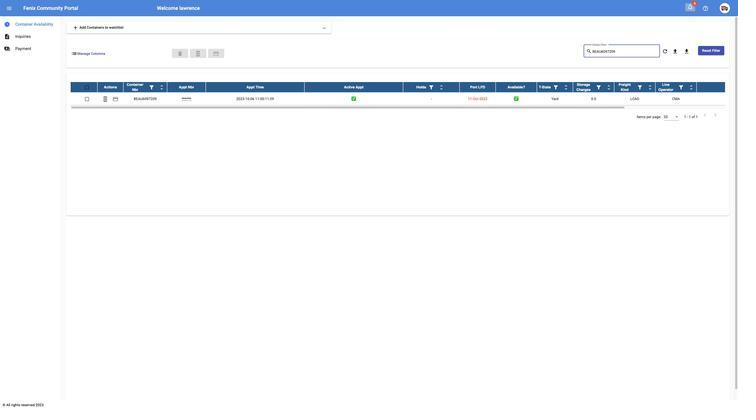 Task type: locate. For each thing, give the bounding box(es) containing it.
1 vertical spatial book_online
[[102, 96, 108, 102]]

filter_alt for container nbr
[[149, 85, 155, 91]]

filter_alt button for t-state
[[551, 82, 561, 92]]

2 column header from the left
[[403, 82, 460, 92]]

-
[[431, 97, 432, 101], [687, 115, 688, 119]]

no color image left columns
[[71, 51, 77, 57]]

columns
[[91, 52, 105, 56]]

file_download button
[[682, 46, 692, 56]]

1 filter_alt button from the left
[[147, 82, 157, 92]]

11-
[[468, 97, 473, 101]]

payment
[[213, 51, 219, 57], [112, 96, 119, 102]]

book_online button right delete button
[[190, 49, 206, 58]]

2023 down lfd
[[479, 97, 487, 101]]

no color image up "watch_later" at the left
[[6, 5, 12, 12]]

no color image down description
[[4, 46, 10, 52]]

list manage columns
[[71, 51, 105, 57]]

filter_alt up beau6097209
[[149, 85, 155, 91]]

filter_alt right state
[[553, 85, 559, 91]]

0 vertical spatial payment
[[213, 51, 219, 57]]

✅ down active appt
[[352, 97, 356, 101]]

7 column header from the left
[[697, 82, 738, 92]]

appt time column header
[[206, 82, 305, 92]]

2 unfold_more from the left
[[438, 85, 445, 91]]

no color image right 'delete'
[[195, 51, 201, 57]]

0 horizontal spatial nbr
[[132, 88, 138, 92]]

filter_alt up load
[[637, 85, 643, 91]]

appt time
[[246, 85, 264, 89]]

5 unfold_more from the left
[[647, 85, 653, 91]]

welcome
[[157, 5, 178, 11]]

©
[[3, 403, 5, 408]]

1 horizontal spatial book_online button
[[190, 49, 206, 58]]

cma
[[672, 97, 680, 101]]

0 horizontal spatial book_online
[[102, 96, 108, 102]]

filter_alt right holds at the top
[[428, 85, 434, 91]]

2 horizontal spatial appt
[[356, 85, 364, 89]]

******
[[182, 97, 191, 101]]

container availability
[[15, 22, 53, 27]]

no color image
[[6, 5, 12, 12], [4, 34, 10, 40], [4, 46, 10, 52], [672, 48, 678, 55], [71, 51, 77, 57], [195, 51, 201, 57], [149, 85, 155, 91], [428, 85, 434, 91], [606, 85, 612, 91], [637, 85, 643, 91], [713, 112, 719, 118]]

✅
[[352, 97, 356, 101], [514, 97, 519, 101]]

cell
[[697, 93, 738, 105]]

container up inquiries
[[15, 22, 33, 27]]

delete
[[177, 51, 183, 57]]

unfold_more button for storage charges
[[604, 82, 614, 92]]

container up beau6097209
[[127, 83, 143, 87]]

4 unfold_more button from the left
[[604, 82, 614, 92]]

0 horizontal spatial 1
[[684, 115, 686, 119]]

no color image inside "navigate_before" button
[[702, 112, 708, 118]]

no color image containing navigate_before
[[702, 112, 708, 118]]

container inside grid
[[127, 83, 143, 87]]

0 vertical spatial 2023
[[479, 97, 487, 101]]

no color image containing help_outline
[[703, 5, 709, 12]]

2 unfold_more button from the left
[[436, 82, 447, 92]]

- inside row
[[431, 97, 432, 101]]

filter_alt button for line operator
[[676, 82, 686, 92]]

nbr inside column header
[[188, 85, 194, 89]]

payments
[[4, 46, 10, 52]]

actions
[[104, 85, 117, 89]]

nbr
[[188, 85, 194, 89], [132, 88, 138, 92]]

1 vertical spatial container
[[127, 83, 143, 87]]

no color image containing file_download
[[684, 48, 690, 55]]

3 unfold_more button from the left
[[561, 82, 571, 92]]

menu
[[6, 5, 12, 12]]

appt
[[179, 85, 187, 89], [246, 85, 255, 89], [356, 85, 364, 89]]

6 filter_alt from the left
[[678, 85, 684, 91]]

2 row from the top
[[70, 93, 738, 106]]

3 appt from the left
[[356, 85, 364, 89]]

book_online right 'delete'
[[195, 51, 201, 57]]

nbr up ****** link
[[188, 85, 194, 89]]

line operator
[[659, 83, 674, 92]]

book_online for no color image containing book_online
[[102, 96, 108, 102]]

filter_alt for storage charges
[[596, 85, 602, 91]]

port
[[470, 85, 477, 89]]

3 column header from the left
[[537, 82, 573, 92]]

container for availability
[[15, 22, 33, 27]]

2 appt from the left
[[246, 85, 255, 89]]

1 horizontal spatial container
[[127, 83, 143, 87]]

search
[[586, 48, 592, 54]]

items
[[637, 115, 646, 119]]

11:00-
[[255, 97, 265, 101]]

of
[[692, 115, 695, 119]]

filter_alt
[[149, 85, 155, 91], [428, 85, 434, 91], [553, 85, 559, 91], [596, 85, 602, 91], [637, 85, 643, 91], [678, 85, 684, 91]]

1 vertical spatial payment button
[[110, 94, 121, 104]]

0 horizontal spatial payment
[[112, 96, 119, 102]]

1 horizontal spatial appt
[[246, 85, 255, 89]]

payment button
[[208, 49, 224, 58], [110, 94, 121, 104]]

6 filter_alt button from the left
[[676, 82, 686, 92]]

no color image right the navigate_before
[[713, 112, 719, 118]]

4 filter_alt button from the left
[[594, 82, 604, 92]]

no color image left 'freight kind'
[[606, 85, 612, 91]]

navigate_next button
[[711, 112, 720, 119]]

no color image
[[687, 4, 693, 10], [703, 5, 709, 12], [4, 21, 10, 27], [72, 25, 79, 31], [586, 48, 593, 54], [662, 48, 668, 55], [684, 48, 690, 55], [213, 51, 219, 57], [159, 85, 165, 91], [438, 85, 445, 91], [553, 85, 559, 91], [563, 85, 569, 91], [596, 85, 602, 91], [647, 85, 653, 91], [678, 85, 684, 91], [688, 85, 695, 91], [102, 96, 108, 102], [112, 96, 119, 102], [702, 112, 708, 118]]

fenix community portal
[[23, 5, 78, 11]]

rights
[[11, 403, 20, 408]]

filter
[[712, 49, 720, 53]]

appt right active
[[356, 85, 364, 89]]

no color image inside menu button
[[6, 5, 12, 12]]

delete button
[[172, 49, 188, 58]]

freight
[[619, 83, 631, 87]]

1 vertical spatial book_online button
[[100, 94, 110, 104]]

1 horizontal spatial nbr
[[188, 85, 194, 89]]

6 unfold_more from the left
[[688, 85, 695, 91]]

2023-10-06 11:00-11:29
[[236, 97, 274, 101]]

navigation
[[0, 16, 61, 55]]

✅ down available? column header
[[514, 97, 519, 101]]

5 filter_alt from the left
[[637, 85, 643, 91]]

0 horizontal spatial ✅
[[352, 97, 356, 101]]

filter_alt button for storage charges
[[594, 82, 604, 92]]

0 vertical spatial container
[[15, 22, 33, 27]]

4 filter_alt from the left
[[596, 85, 602, 91]]

book_online
[[195, 51, 201, 57], [102, 96, 108, 102]]

5 unfold_more button from the left
[[645, 82, 655, 92]]

no color image containing description
[[4, 34, 10, 40]]

1 vertical spatial -
[[687, 115, 688, 119]]

appt up ****** link
[[179, 85, 187, 89]]

1 horizontal spatial payment
[[213, 51, 219, 57]]

1 horizontal spatial book_online
[[195, 51, 201, 57]]

1 unfold_more button from the left
[[157, 82, 167, 92]]

2 ✅ from the left
[[514, 97, 519, 101]]

unfold_more
[[159, 85, 165, 91], [438, 85, 445, 91], [563, 85, 569, 91], [606, 85, 612, 91], [647, 85, 653, 91], [688, 85, 695, 91]]

4 unfold_more from the left
[[606, 85, 612, 91]]

1 horizontal spatial ✅
[[514, 97, 519, 101]]

nbr up beau6097209
[[132, 88, 138, 92]]

container nbr
[[127, 83, 143, 92]]

1 vertical spatial payment
[[112, 96, 119, 102]]

no color image containing refresh
[[662, 48, 668, 55]]

0 horizontal spatial book_online button
[[100, 94, 110, 104]]

6 unfold_more button from the left
[[686, 82, 697, 92]]

1 row from the top
[[70, 82, 738, 93]]

unfold_more button for freight kind
[[645, 82, 655, 92]]

navigation containing watch_later
[[0, 16, 61, 55]]

2 horizontal spatial 1
[[696, 115, 698, 119]]

watch_later
[[4, 21, 10, 27]]

state
[[542, 85, 551, 89]]

1 unfold_more from the left
[[159, 85, 165, 91]]

column header
[[123, 82, 167, 92], [403, 82, 460, 92], [537, 82, 573, 92], [573, 82, 614, 92], [614, 82, 656, 92], [656, 82, 697, 92], [697, 82, 738, 92]]

appt nbr
[[179, 85, 194, 89]]

- left of
[[687, 115, 688, 119]]

1 horizontal spatial 1
[[689, 115, 691, 119]]

0 horizontal spatial -
[[431, 97, 432, 101]]

help_outline
[[703, 5, 709, 12]]

appt left time
[[246, 85, 255, 89]]

1
[[684, 115, 686, 119], [689, 115, 691, 119], [696, 115, 698, 119]]

0 horizontal spatial 2023
[[36, 403, 44, 408]]

unfold_more for t-state
[[563, 85, 569, 91]]

navigate_before button
[[701, 112, 710, 119]]

fenix
[[23, 5, 36, 11]]

1 horizontal spatial 2023
[[479, 97, 487, 101]]

no color image containing menu
[[6, 5, 12, 12]]

page:
[[653, 115, 661, 119]]

filter_alt for freight kind
[[637, 85, 643, 91]]

add add containers to watchlist
[[72, 25, 123, 31]]

0 horizontal spatial payment button
[[110, 94, 121, 104]]

3 unfold_more from the left
[[563, 85, 569, 91]]

5 filter_alt button from the left
[[635, 82, 645, 92]]

no color image right refresh
[[672, 48, 678, 55]]

4 column header from the left
[[573, 82, 614, 92]]

no color image containing navigate_next
[[713, 112, 719, 118]]

storage charges
[[576, 83, 591, 92]]

****** link
[[182, 97, 191, 101]]

unfold_more for storage charges
[[606, 85, 612, 91]]

no color image containing notifications_none
[[687, 4, 693, 10]]

2023
[[479, 97, 487, 101], [36, 403, 44, 408]]

3 filter_alt button from the left
[[551, 82, 561, 92]]

1 filter_alt from the left
[[149, 85, 155, 91]]

container for nbr
[[127, 83, 143, 87]]

2 filter_alt button from the left
[[426, 82, 436, 92]]

row containing filter_alt
[[70, 82, 738, 93]]

06
[[250, 97, 254, 101]]

filter_alt for line operator
[[678, 85, 684, 91]]

filter_alt up 0.0
[[596, 85, 602, 91]]

2023 right reserved
[[36, 403, 44, 408]]

filter_alt button for holds
[[426, 82, 436, 92]]

no color image containing file_upload
[[672, 48, 678, 55]]

appt inside 'column header'
[[246, 85, 255, 89]]

3 1 from the left
[[696, 115, 698, 119]]

container inside navigation
[[15, 22, 33, 27]]

unfold_more for holds
[[438, 85, 445, 91]]

storage
[[577, 83, 590, 87]]

row
[[70, 82, 738, 93], [70, 93, 738, 106]]

book_online inside row
[[102, 96, 108, 102]]

unfold_more for line operator
[[688, 85, 695, 91]]

0 vertical spatial book_online
[[195, 51, 201, 57]]

0 vertical spatial payment button
[[208, 49, 224, 58]]

appt inside column header
[[179, 85, 187, 89]]

book_online button inside grid
[[100, 94, 110, 104]]

1 horizontal spatial payment button
[[208, 49, 224, 58]]

nbr inside "container nbr"
[[132, 88, 138, 92]]

book_online button down actions
[[100, 94, 110, 104]]

actions column header
[[97, 82, 123, 92]]

no color image inside notifications_none 'popup button'
[[687, 4, 693, 10]]

© all rights reserved 2023
[[3, 403, 44, 408]]

nbr for appt nbr
[[188, 85, 194, 89]]

book_online button
[[190, 49, 206, 58], [100, 94, 110, 104]]

load
[[631, 97, 639, 101]]

filter_alt up cma
[[678, 85, 684, 91]]

no color image containing add
[[72, 25, 79, 31]]

1 horizontal spatial -
[[687, 115, 688, 119]]

grid
[[70, 82, 738, 109]]

payment for right payment button
[[213, 51, 219, 57]]

0 horizontal spatial container
[[15, 22, 33, 27]]

lfd
[[478, 85, 485, 89]]

payment
[[15, 46, 31, 51]]

0 vertical spatial -
[[431, 97, 432, 101]]

unfold_more button for container nbr
[[157, 82, 167, 92]]

0 horizontal spatial appt
[[179, 85, 187, 89]]

no color image down "watch_later" at the left
[[4, 34, 10, 40]]

1 ✅ from the left
[[352, 97, 356, 101]]

book_online down actions
[[102, 96, 108, 102]]

1 appt from the left
[[179, 85, 187, 89]]

- down holds filter_alt
[[431, 97, 432, 101]]

payment for the left payment button
[[112, 96, 119, 102]]



Task type: describe. For each thing, give the bounding box(es) containing it.
manage
[[77, 52, 90, 56]]

oct-
[[473, 97, 480, 101]]

filter_alt button for container nbr
[[147, 82, 157, 92]]

community
[[37, 5, 63, 11]]

port lfd column header
[[460, 82, 496, 92]]

nbr for container nbr
[[132, 88, 138, 92]]

active appt column header
[[305, 82, 403, 92]]

t-state filter_alt
[[539, 85, 559, 91]]

no color image right holds at the top
[[428, 85, 434, 91]]

no color image inside refresh "button"
[[662, 48, 668, 55]]

appt inside column header
[[356, 85, 364, 89]]

appt nbr column header
[[167, 82, 206, 92]]

book_online for no color icon containing book_online
[[195, 51, 201, 57]]

file_upload button
[[670, 46, 680, 56]]

navigate_next
[[713, 112, 719, 118]]

menu button
[[4, 3, 14, 13]]

watchlist
[[109, 25, 123, 30]]

grid containing filter_alt
[[70, 82, 738, 109]]

refresh
[[662, 48, 668, 55]]

unfold_more button for line operator
[[686, 82, 697, 92]]

welcome lawrence
[[157, 5, 200, 11]]

unfold_more button for holds
[[436, 82, 447, 92]]

2023 inside row
[[479, 97, 487, 101]]

appt for appt nbr
[[179, 85, 187, 89]]

active appt
[[344, 85, 364, 89]]

0.0
[[591, 97, 596, 101]]

2 filter_alt from the left
[[428, 85, 434, 91]]

1 vertical spatial 2023
[[36, 403, 44, 408]]

freight kind
[[619, 83, 631, 92]]

file_download
[[684, 48, 690, 55]]

notifications_none
[[687, 4, 693, 10]]

no color image containing unfold_more
[[606, 85, 612, 91]]

filter_alt button for freight kind
[[635, 82, 645, 92]]

availability
[[34, 22, 53, 27]]

1 column header from the left
[[123, 82, 167, 92]]

no color image containing payments
[[4, 46, 10, 52]]

0 vertical spatial book_online button
[[190, 49, 206, 58]]

no color image inside "navigate_next" button
[[713, 112, 719, 118]]

no color image up load
[[637, 85, 643, 91]]

no color image containing book_online
[[195, 51, 201, 57]]

holds filter_alt
[[416, 85, 434, 91]]

help_outline button
[[701, 3, 711, 13]]

11-oct-2023
[[468, 97, 487, 101]]

active
[[344, 85, 355, 89]]

kind
[[621, 88, 629, 92]]

unfold_more button for t-state
[[561, 82, 571, 92]]

beau6097209
[[134, 97, 157, 101]]

all
[[6, 403, 10, 408]]

portal
[[64, 5, 78, 11]]

reset filter button
[[698, 46, 724, 55]]

1 1 from the left
[[684, 115, 686, 119]]

description
[[4, 34, 10, 40]]

unfold_more for freight kind
[[647, 85, 653, 91]]

unfold_more for container nbr
[[159, 85, 165, 91]]

yard
[[552, 97, 559, 101]]

10-
[[245, 97, 250, 101]]

charges
[[576, 88, 591, 92]]

t-
[[539, 85, 542, 89]]

no color image inside help_outline popup button
[[703, 5, 709, 12]]

operator
[[659, 88, 674, 92]]

no color image containing watch_later
[[4, 21, 10, 27]]

file_upload
[[672, 48, 678, 55]]

port lfd
[[470, 85, 485, 89]]

no color image containing list
[[71, 51, 77, 57]]

time
[[256, 85, 264, 89]]

refresh button
[[660, 46, 670, 56]]

20
[[664, 115, 668, 119]]

holds
[[416, 85, 426, 89]]

list
[[71, 51, 77, 57]]

no color image inside file_upload button
[[672, 48, 678, 55]]

available?
[[508, 85, 525, 89]]

add
[[72, 25, 79, 31]]

reset filter
[[702, 49, 720, 53]]

2023-
[[236, 97, 245, 101]]

1 - 1 of 1
[[684, 115, 698, 119]]

reserved
[[21, 403, 35, 408]]

appt for appt time
[[246, 85, 255, 89]]

11:29
[[265, 97, 274, 101]]

to
[[105, 25, 108, 30]]

no color image inside file_download button
[[684, 48, 690, 55]]

navigate_before
[[702, 112, 708, 118]]

6 column header from the left
[[656, 82, 697, 92]]

notifications_none button
[[685, 3, 695, 11]]

3 filter_alt from the left
[[553, 85, 559, 91]]

reset
[[702, 49, 711, 53]]

inquiries
[[15, 34, 31, 39]]

containers
[[87, 25, 104, 30]]

no color image up beau6097209
[[149, 85, 155, 91]]

cell inside row
[[697, 93, 738, 105]]

line
[[662, 83, 670, 87]]

per
[[647, 115, 652, 119]]

available? column header
[[496, 82, 537, 92]]

lawrence
[[179, 5, 200, 11]]

Global Watchlist Filter field
[[593, 50, 657, 54]]

no color image containing book_online
[[102, 96, 108, 102]]

5 column header from the left
[[614, 82, 656, 92]]

row containing book_online
[[70, 93, 738, 106]]

items per page:
[[637, 115, 661, 119]]

add
[[79, 25, 86, 30]]

2 1 from the left
[[689, 115, 691, 119]]

delete image
[[177, 51, 183, 57]]

no color image containing search
[[586, 48, 593, 54]]



Task type: vqa. For each thing, say whether or not it's contained in the screenshot.
no color icon within open_in_new button
no



